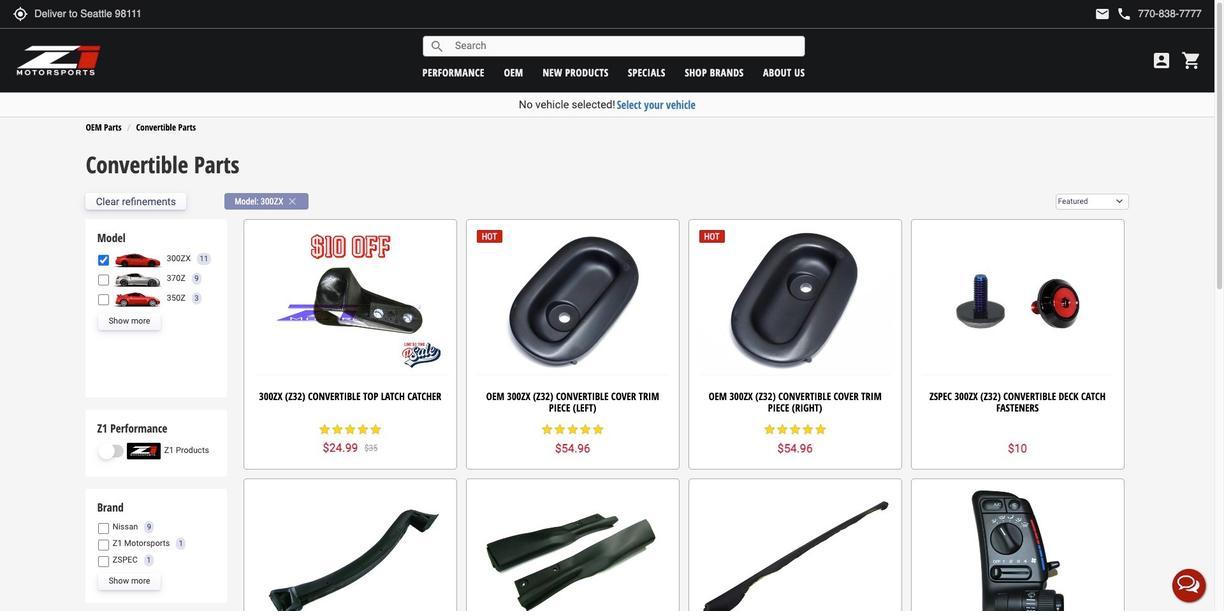 Task type: vqa. For each thing, say whether or not it's contained in the screenshot.
Nissan 370Z Z34 2009 2010 2011 2012 2013 2014 2015 2016 2017 2018 2019 3.7l VQ37VHR VHR NISMO Z1 Motorsports image
yes



Task type: locate. For each thing, give the bounding box(es) containing it.
None checkbox
[[98, 255, 109, 266], [98, 275, 109, 286], [98, 523, 109, 534], [98, 540, 109, 551], [98, 556, 109, 567], [98, 255, 109, 266], [98, 275, 109, 286], [98, 523, 109, 534], [98, 540, 109, 551], [98, 556, 109, 567]]

nissan 350z z33 2003 2004 2005 2006 2007 2008 2009 vq35de 3.5l revup rev up vq35hr nismo z1 motorsports image
[[112, 291, 163, 307]]

None checkbox
[[98, 295, 109, 306]]

z1 motorsports logo image
[[16, 45, 102, 77]]

Search search field
[[445, 36, 804, 56]]



Task type: describe. For each thing, give the bounding box(es) containing it.
nissan 300zx z32 1990 1991 1992 1993 1994 1995 1996 vg30dett vg30de twin turbo non turbo z1 motorsports image
[[112, 251, 163, 268]]

nissan 370z z34 2009 2010 2011 2012 2013 2014 2015 2016 2017 2018 2019 3.7l vq37vhr vhr nismo z1 motorsports image
[[112, 271, 163, 287]]



